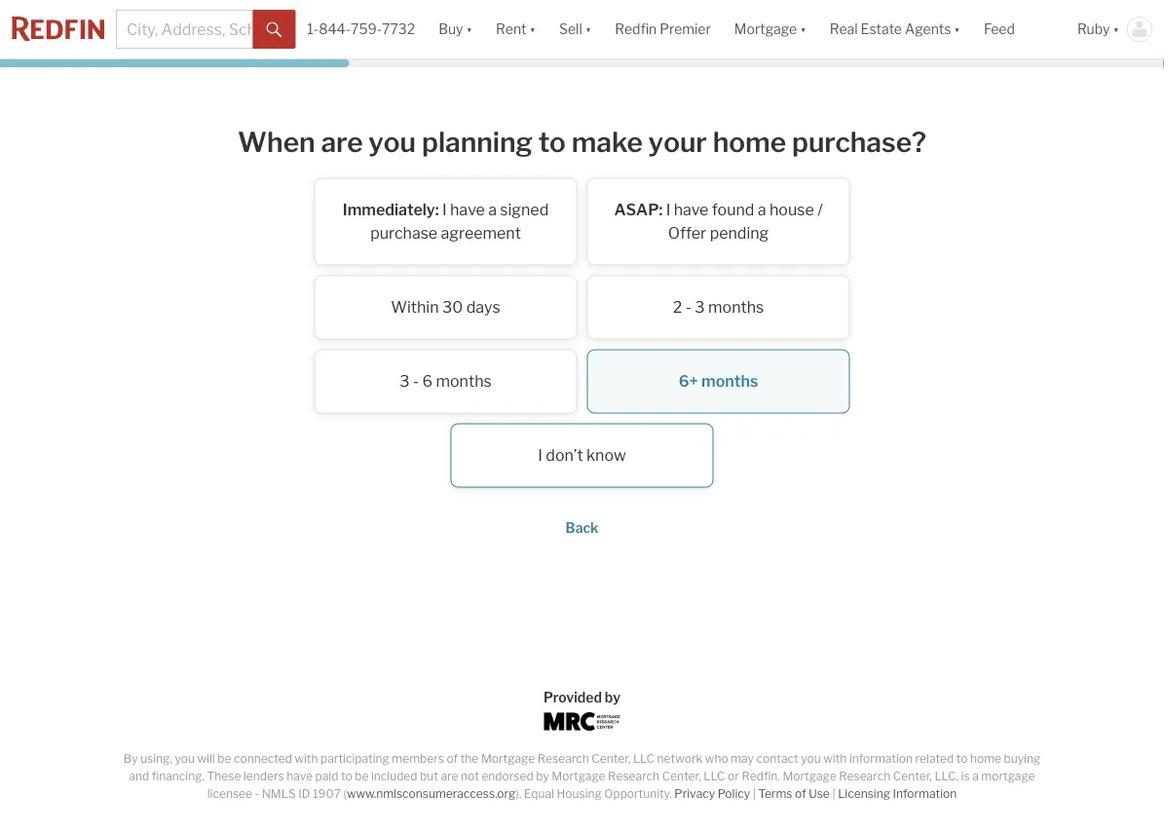 Task type: vqa. For each thing, say whether or not it's contained in the screenshot.
licensee on the left of page
yes



Task type: locate. For each thing, give the bounding box(es) containing it.
3 - 6 months
[[400, 372, 492, 391]]

submit search image
[[266, 22, 282, 38]]

1 vertical spatial be
[[355, 770, 369, 784]]

0 horizontal spatial llc
[[633, 752, 655, 766]]

1 horizontal spatial with
[[824, 752, 847, 766]]

2 - 3 months
[[673, 298, 764, 317]]

research up licensing
[[839, 770, 891, 784]]

2 horizontal spatial research
[[839, 770, 891, 784]]

have inside the i have a signed purchase agreement
[[450, 200, 485, 219]]

signed
[[500, 200, 549, 219]]

endorsed
[[482, 770, 534, 784]]

1 vertical spatial -
[[413, 372, 419, 391]]

research up housing
[[538, 752, 589, 766]]

you up financing.
[[175, 752, 195, 766]]

terms of use link
[[759, 787, 830, 801]]

you for are
[[369, 125, 416, 158]]

1-844-759-7732
[[307, 21, 415, 37]]

lenders
[[244, 770, 284, 784]]

1 vertical spatial by
[[536, 770, 549, 784]]

feed
[[984, 21, 1015, 37]]

days
[[467, 298, 501, 317]]

3
[[695, 298, 705, 317], [400, 372, 410, 391]]

be
[[218, 752, 231, 766], [355, 770, 369, 784]]

i
[[442, 200, 447, 219], [666, 200, 671, 219], [538, 446, 543, 465]]

1 vertical spatial are
[[441, 770, 459, 784]]

- down the lenders
[[255, 787, 259, 801]]

to left make
[[539, 125, 566, 158]]

City, Address, School, Agent, ZIP search field
[[116, 10, 253, 49]]

research up "opportunity."
[[608, 770, 660, 784]]

are
[[321, 125, 363, 158], [441, 770, 459, 784]]

1 horizontal spatial are
[[441, 770, 459, 784]]

llc.
[[935, 770, 959, 784]]

i left don't
[[538, 446, 543, 465]]

but
[[420, 770, 438, 784]]

of
[[447, 752, 458, 766], [795, 787, 807, 801]]

are right when
[[321, 125, 363, 158]]

by
[[124, 752, 138, 766]]

▾ right buy
[[466, 21, 473, 37]]

i right the asap:
[[666, 200, 671, 219]]

2 vertical spatial to
[[341, 770, 353, 784]]

▾ right ruby
[[1114, 21, 1120, 37]]

1-844-759-7732 link
[[307, 21, 415, 37]]

with
[[295, 752, 318, 766], [824, 752, 847, 766]]

1 horizontal spatial llc
[[704, 770, 726, 784]]

844-
[[319, 21, 351, 37]]

7732
[[382, 21, 415, 37]]

2 horizontal spatial a
[[973, 770, 979, 784]]

▾ left real
[[800, 21, 807, 37]]

1 horizontal spatial to
[[539, 125, 566, 158]]

have
[[450, 200, 485, 219], [674, 200, 709, 219], [287, 770, 313, 784]]

center, up information at bottom right
[[894, 770, 933, 784]]

of left 'use'
[[795, 787, 807, 801]]

3 right 2
[[695, 298, 705, 317]]

▾
[[466, 21, 473, 37], [530, 21, 536, 37], [586, 21, 592, 37], [800, 21, 807, 37], [955, 21, 961, 37], [1114, 21, 1120, 37]]

0 vertical spatial of
[[447, 752, 458, 766]]

0 horizontal spatial with
[[295, 752, 318, 766]]

0 vertical spatial -
[[686, 298, 692, 317]]

mortgage left real
[[735, 21, 798, 37]]

paid
[[315, 770, 339, 784]]

1 horizontal spatial be
[[355, 770, 369, 784]]

1 ▾ from the left
[[466, 21, 473, 37]]

buy
[[439, 21, 463, 37]]

to up (
[[341, 770, 353, 784]]

2 with from the left
[[824, 752, 847, 766]]

30
[[442, 298, 463, 317]]

0 vertical spatial 3
[[695, 298, 705, 317]]

of inside by using, you will be connected with participating members of the mortgage research center, llc network who may contact you with information related to home buying and financing. these lenders have paid to be included but are not endorsed by mortgage research center, llc or redfin. mortgage research center, llc. is a mortgage licensee - nmls id 1907 (
[[447, 752, 458, 766]]

1 horizontal spatial you
[[369, 125, 416, 158]]

0 horizontal spatial |
[[753, 787, 756, 801]]

llc up "opportunity."
[[633, 752, 655, 766]]

0 vertical spatial are
[[321, 125, 363, 158]]

have up agreement
[[450, 200, 485, 219]]

2 horizontal spatial -
[[686, 298, 692, 317]]

1 vertical spatial of
[[795, 787, 807, 801]]

6+ months
[[679, 372, 759, 391]]

▾ for mortgage ▾
[[800, 21, 807, 37]]

terms
[[759, 787, 793, 801]]

months
[[709, 298, 764, 317], [436, 372, 492, 391], [702, 372, 759, 391]]

i inside asap: i have found a house / offer pending
[[666, 200, 671, 219]]

by up 'equal' on the left of the page
[[536, 770, 549, 784]]

included
[[371, 770, 418, 784]]

0 horizontal spatial a
[[488, 200, 497, 219]]

have inside by using, you will be connected with participating members of the mortgage research center, llc network who may contact you with information related to home buying and financing. these lenders have paid to be included but are not endorsed by mortgage research center, llc or redfin. mortgage research center, llc. is a mortgage licensee - nmls id 1907 (
[[287, 770, 313, 784]]

| right 'use'
[[833, 787, 836, 801]]

1 vertical spatial to
[[957, 752, 968, 766]]

asap:
[[614, 200, 663, 219]]

ruby ▾
[[1078, 21, 1120, 37]]

3 left 6
[[400, 372, 410, 391]]

redfin
[[615, 21, 657, 37]]

1 horizontal spatial center,
[[662, 770, 702, 784]]

llc up privacy policy link
[[704, 770, 726, 784]]

1 horizontal spatial of
[[795, 787, 807, 801]]

1 horizontal spatial |
[[833, 787, 836, 801]]

▾ right the "sell"
[[586, 21, 592, 37]]

▾ right agents
[[955, 21, 961, 37]]

5 ▾ from the left
[[955, 21, 961, 37]]

of for terms
[[795, 787, 807, 801]]

are left the not
[[441, 770, 459, 784]]

i inside the i have a signed purchase agreement
[[442, 200, 447, 219]]

be up "these"
[[218, 752, 231, 766]]

not
[[461, 770, 479, 784]]

mortgage
[[735, 21, 798, 37], [481, 752, 535, 766], [552, 770, 606, 784], [783, 770, 837, 784]]

▾ right rent
[[530, 21, 536, 37]]

- left 6
[[413, 372, 419, 391]]

0 horizontal spatial -
[[255, 787, 259, 801]]

rent ▾ button
[[496, 0, 536, 58]]

asap: i have found a house / offer pending
[[614, 200, 823, 243]]

1 | from the left
[[753, 787, 756, 801]]

1 horizontal spatial i
[[538, 446, 543, 465]]

i up agreement
[[442, 200, 447, 219]]

3 ▾ from the left
[[586, 21, 592, 37]]

2 horizontal spatial have
[[674, 200, 709, 219]]

a right 'found'
[[758, 200, 767, 219]]

i don't know
[[538, 446, 626, 465]]

rent ▾
[[496, 21, 536, 37]]

1 horizontal spatial -
[[413, 372, 419, 391]]

mortgage research center image
[[544, 712, 620, 731]]

0 vertical spatial llc
[[633, 752, 655, 766]]

0 vertical spatial be
[[218, 752, 231, 766]]

0 horizontal spatial of
[[447, 752, 458, 766]]

a inside by using, you will be connected with participating members of the mortgage research center, llc network who may contact you with information related to home buying and financing. these lenders have paid to be included but are not endorsed by mortgage research center, llc or redfin. mortgage research center, llc. is a mortgage licensee - nmls id 1907 (
[[973, 770, 979, 784]]

of left the
[[447, 752, 458, 766]]

provided
[[544, 689, 602, 706]]

sell ▾
[[559, 21, 592, 37]]

2 horizontal spatial to
[[957, 752, 968, 766]]

feed button
[[973, 0, 1066, 58]]

0 horizontal spatial you
[[175, 752, 195, 766]]

buy ▾ button
[[439, 0, 473, 58]]

months right 2
[[709, 298, 764, 317]]

financing.
[[152, 770, 205, 784]]

0 horizontal spatial have
[[287, 770, 313, 784]]

- right 2
[[686, 298, 692, 317]]

with up paid
[[295, 752, 318, 766]]

center, up "opportunity."
[[592, 752, 631, 766]]

0 horizontal spatial be
[[218, 752, 231, 766]]

real estate agents ▾ button
[[818, 0, 973, 58]]

equal
[[524, 787, 555, 801]]

1 horizontal spatial have
[[450, 200, 485, 219]]

0 horizontal spatial i
[[442, 200, 447, 219]]

by up 'mortgage research center' image
[[605, 689, 621, 706]]

to up is on the right of page
[[957, 752, 968, 766]]

).
[[516, 787, 522, 801]]

or
[[728, 770, 740, 784]]

when are you planning to make your home purchase? option group
[[192, 178, 972, 498]]

2 vertical spatial -
[[255, 787, 259, 801]]

center, down network
[[662, 770, 702, 784]]

you for using,
[[175, 752, 195, 766]]

redfin premier button
[[604, 0, 723, 58]]

you right contact at the right
[[801, 752, 821, 766]]

4 ▾ from the left
[[800, 21, 807, 37]]

a right is on the right of page
[[973, 770, 979, 784]]

0 horizontal spatial 3
[[400, 372, 410, 391]]

real estate agents ▾ link
[[830, 0, 961, 58]]

llc
[[633, 752, 655, 766], [704, 770, 726, 784]]

2
[[673, 298, 683, 317]]

redfin premier
[[615, 21, 711, 37]]

contact
[[757, 752, 799, 766]]

when are you planning to make your home purchase?
[[238, 125, 927, 158]]

with up 'use'
[[824, 752, 847, 766]]

to
[[539, 125, 566, 158], [957, 752, 968, 766], [341, 770, 353, 784]]

i for a
[[442, 200, 447, 219]]

housing
[[557, 787, 602, 801]]

estate
[[861, 21, 903, 37]]

rent ▾ button
[[484, 0, 548, 58]]

0 vertical spatial by
[[605, 689, 621, 706]]

house
[[770, 200, 815, 219]]

0 horizontal spatial by
[[536, 770, 549, 784]]

rent
[[496, 21, 527, 37]]

| down redfin. at the right bottom of the page
[[753, 787, 756, 801]]

2 ▾ from the left
[[530, 21, 536, 37]]

a up agreement
[[488, 200, 497, 219]]

months right 6
[[436, 372, 492, 391]]

0 horizontal spatial to
[[341, 770, 353, 784]]

0 horizontal spatial are
[[321, 125, 363, 158]]

buy ▾
[[439, 21, 473, 37]]

2 horizontal spatial i
[[666, 200, 671, 219]]

you up immediately:
[[369, 125, 416, 158]]

have up offer
[[674, 200, 709, 219]]

agents
[[905, 21, 952, 37]]

1 horizontal spatial a
[[758, 200, 767, 219]]

have up id
[[287, 770, 313, 784]]

sell ▾ button
[[559, 0, 592, 58]]

be down the participating on the left of page
[[355, 770, 369, 784]]

6 ▾ from the left
[[1114, 21, 1120, 37]]



Task type: describe. For each thing, give the bounding box(es) containing it.
pending
[[710, 224, 769, 243]]

sell
[[559, 21, 583, 37]]

a inside the i have a signed purchase agreement
[[488, 200, 497, 219]]

purchase
[[371, 224, 438, 243]]

will
[[197, 752, 215, 766]]

1907
[[313, 787, 341, 801]]

2 | from the left
[[833, 787, 836, 801]]

don't
[[546, 446, 583, 465]]

is
[[962, 770, 970, 784]]

your
[[649, 125, 707, 158]]

i for know
[[538, 446, 543, 465]]

licensing information link
[[838, 787, 957, 801]]

real estate agents ▾
[[830, 21, 961, 37]]

network
[[657, 752, 703, 766]]

licensing
[[838, 787, 891, 801]]

when
[[238, 125, 315, 158]]

- for 3
[[686, 298, 692, 317]]

privacy policy link
[[675, 787, 751, 801]]

buy ▾ button
[[427, 0, 484, 58]]

make
[[572, 125, 643, 158]]

- for 6
[[413, 372, 419, 391]]

found
[[712, 200, 755, 219]]

licensee
[[207, 787, 252, 801]]

mortgage
[[982, 770, 1036, 784]]

(
[[344, 787, 347, 801]]

▾ for rent ▾
[[530, 21, 536, 37]]

immediately:
[[343, 200, 439, 219]]

6+
[[679, 372, 699, 391]]

may
[[731, 752, 754, 766]]

6
[[423, 372, 433, 391]]

mortgage up 'use'
[[783, 770, 837, 784]]

information
[[893, 787, 957, 801]]

i have a signed purchase agreement
[[371, 200, 549, 243]]

have inside asap: i have found a house / offer pending
[[674, 200, 709, 219]]

mortgage up housing
[[552, 770, 606, 784]]

back
[[566, 520, 599, 537]]

nmls
[[262, 787, 296, 801]]

the
[[461, 752, 479, 766]]

provided by
[[544, 689, 621, 706]]

redfin.
[[742, 770, 781, 784]]

id
[[298, 787, 310, 801]]

/
[[818, 200, 823, 219]]

information
[[850, 752, 913, 766]]

months right 6+
[[702, 372, 759, 391]]

by inside by using, you will be connected with participating members of the mortgage research center, llc network who may contact you with information related to home buying and financing. these lenders have paid to be included but are not endorsed by mortgage research center, llc or redfin. mortgage research center, llc. is a mortgage licensee - nmls id 1907 (
[[536, 770, 549, 784]]

1 horizontal spatial research
[[608, 770, 660, 784]]

offer
[[668, 224, 707, 243]]

planning
[[422, 125, 533, 158]]

who
[[706, 752, 729, 766]]

2 horizontal spatial center,
[[894, 770, 933, 784]]

connected
[[234, 752, 292, 766]]

policy
[[718, 787, 751, 801]]

these
[[207, 770, 241, 784]]

months for 2 - 3 months
[[709, 298, 764, 317]]

▾ for buy ▾
[[466, 21, 473, 37]]

months for 3 - 6 months
[[436, 372, 492, 391]]

mortgage inside dropdown button
[[735, 21, 798, 37]]

1 horizontal spatial 3
[[695, 298, 705, 317]]

buying
[[1004, 752, 1041, 766]]

know
[[587, 446, 626, 465]]

are inside by using, you will be connected with participating members of the mortgage research center, llc network who may contact you with information related to home buying and financing. these lenders have paid to be included but are not endorsed by mortgage research center, llc or redfin. mortgage research center, llc. is a mortgage licensee - nmls id 1907 (
[[441, 770, 459, 784]]

1 with from the left
[[295, 752, 318, 766]]

sell ▾ button
[[548, 0, 604, 58]]

1 vertical spatial llc
[[704, 770, 726, 784]]

mortgage up endorsed
[[481, 752, 535, 766]]

real
[[830, 21, 858, 37]]

0 vertical spatial to
[[539, 125, 566, 158]]

of for members
[[447, 752, 458, 766]]

759-
[[351, 21, 382, 37]]

agreement
[[441, 224, 521, 243]]

www.nmlsconsumeraccess.org
[[347, 787, 516, 801]]

1-
[[307, 21, 319, 37]]

opportunity.
[[605, 787, 672, 801]]

related
[[916, 752, 954, 766]]

0 horizontal spatial center,
[[592, 752, 631, 766]]

home
[[971, 752, 1002, 766]]

and
[[129, 770, 149, 784]]

mortgage ▾
[[735, 21, 807, 37]]

use
[[809, 787, 830, 801]]

1 vertical spatial 3
[[400, 372, 410, 391]]

privacy
[[675, 787, 716, 801]]

1 horizontal spatial by
[[605, 689, 621, 706]]

mortgage ▾ button
[[735, 0, 807, 58]]

0 horizontal spatial research
[[538, 752, 589, 766]]

- inside by using, you will be connected with participating members of the mortgage research center, llc network who may contact you with information related to home buying and financing. these lenders have paid to be included but are not endorsed by mortgage research center, llc or redfin. mortgage research center, llc. is a mortgage licensee - nmls id 1907 (
[[255, 787, 259, 801]]

a inside asap: i have found a house / offer pending
[[758, 200, 767, 219]]

back button
[[566, 520, 599, 537]]

▾ for sell ▾
[[586, 21, 592, 37]]

2 horizontal spatial you
[[801, 752, 821, 766]]

▾ for ruby ▾
[[1114, 21, 1120, 37]]

home purchase?
[[713, 125, 927, 158]]

www.nmlsconsumeraccess.org link
[[347, 787, 516, 801]]

using,
[[140, 752, 172, 766]]

premier
[[660, 21, 711, 37]]

participating
[[321, 752, 390, 766]]



